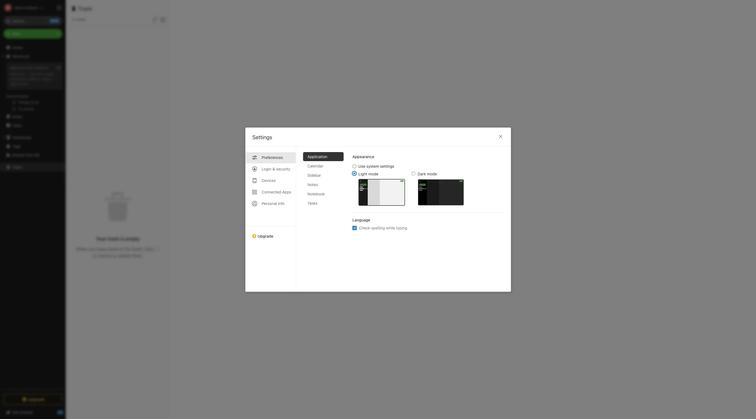 Task type: vqa. For each thing, say whether or not it's contained in the screenshot.
Find tasks… text box
no



Task type: describe. For each thing, give the bounding box(es) containing it.
application
[[308, 154, 328, 159]]

Light mode radio
[[353, 172, 357, 175]]

notebook
[[308, 192, 325, 196]]

'...'
[[155, 247, 160, 252]]

trash inside note list element
[[78, 5, 92, 12]]

empty
[[125, 236, 140, 242]]

your
[[18, 66, 25, 70]]

stack
[[28, 77, 37, 81]]

dark
[[418, 172, 426, 176]]

notes inside tab
[[308, 182, 318, 187]]

notes inside group
[[19, 94, 29, 98]]

tags button
[[0, 142, 66, 151]]

you
[[89, 247, 96, 252]]

first
[[26, 66, 33, 70]]

mode for light mode
[[369, 172, 379, 176]]

to inside 'when you have notes in the trash, click '...' to restore or delete them.'
[[93, 254, 97, 258]]

a
[[43, 72, 45, 76]]

notebook,
[[10, 77, 27, 81]]

notes link
[[0, 112, 66, 121]]

home
[[12, 45, 23, 50]]

them.
[[132, 254, 143, 258]]

have
[[97, 247, 107, 252]]

add your first shortcut
[[10, 66, 48, 70]]

sidebar
[[308, 173, 321, 178]]

it
[[17, 82, 19, 86]]

option group containing use system settings
[[353, 164, 465, 206]]

the inside 'when you have notes in the trash, click '...' to restore or delete them.'
[[125, 247, 131, 252]]

notebook tab
[[303, 189, 344, 199]]

use system settings
[[359, 164, 395, 169]]

tasks tab
[[303, 199, 344, 208]]

spelling
[[372, 226, 385, 230]]

tag
[[42, 77, 47, 81]]

your trash is empty
[[96, 236, 140, 242]]

click
[[145, 247, 154, 252]]

or inside icon on a note, notebook, stack or tag to add it here.
[[37, 77, 41, 81]]

restore
[[98, 254, 112, 258]]

expand notebooks image
[[1, 135, 6, 140]]

personal info
[[262, 201, 285, 206]]

recent notes
[[6, 94, 29, 98]]

Dark mode radio
[[412, 172, 416, 175]]

upgrade button inside tab list
[[246, 226, 296, 241]]

me
[[34, 153, 40, 157]]

use
[[359, 164, 366, 169]]

login
[[262, 167, 272, 171]]

0
[[72, 17, 75, 22]]

to inside icon on a note, notebook, stack or tag to add it here.
[[48, 77, 52, 81]]

click the ...
[[10, 72, 29, 76]]

on
[[38, 72, 42, 76]]

0 notes
[[72, 17, 86, 22]]

note list element
[[66, 0, 170, 420]]

devices
[[262, 178, 276, 183]]

connected apps
[[262, 190, 291, 194]]

icon
[[30, 72, 37, 76]]

mode for dark mode
[[427, 172, 437, 176]]

trash
[[108, 236, 119, 242]]

in
[[120, 247, 123, 252]]

calendar
[[308, 164, 324, 168]]

home link
[[0, 43, 66, 52]]

is
[[121, 236, 124, 242]]



Task type: locate. For each thing, give the bounding box(es) containing it.
delete
[[118, 254, 131, 258]]

to
[[48, 77, 52, 81], [93, 254, 97, 258]]

mode right "dark"
[[427, 172, 437, 176]]

0 horizontal spatial tab list
[[246, 147, 296, 292]]

or inside 'when you have notes in the trash, click '...' to restore or delete them.'
[[113, 254, 117, 258]]

notes
[[19, 94, 29, 98], [12, 114, 23, 119], [308, 182, 318, 187]]

tab list
[[246, 147, 296, 292], [303, 152, 348, 292]]

light
[[359, 172, 368, 176]]

recent
[[6, 94, 18, 98]]

add
[[10, 66, 17, 70]]

to down you
[[93, 254, 97, 258]]

shared with me link
[[0, 151, 66, 159]]

tasks button
[[0, 121, 66, 130]]

notebooks
[[12, 135, 32, 140]]

0 vertical spatial trash
[[78, 5, 92, 12]]

1 horizontal spatial trash
[[78, 5, 92, 12]]

click
[[10, 72, 18, 76]]

shared with me
[[12, 153, 40, 157]]

settings
[[253, 134, 272, 140]]

1 vertical spatial to
[[93, 254, 97, 258]]

trash down shared
[[12, 165, 22, 169]]

notes
[[76, 17, 86, 22], [108, 247, 119, 252]]

tags
[[12, 144, 21, 149]]

tab list containing application
[[303, 152, 348, 292]]

1 horizontal spatial or
[[113, 254, 117, 258]]

1 horizontal spatial upgrade
[[258, 234, 273, 239]]

check spelling while typing
[[359, 226, 408, 230]]

1 horizontal spatial to
[[93, 254, 97, 258]]

security
[[276, 167, 290, 171]]

...
[[25, 72, 29, 76]]

login & security
[[262, 167, 290, 171]]

when
[[76, 247, 88, 252]]

2 vertical spatial notes
[[308, 182, 318, 187]]

mode
[[369, 172, 379, 176], [427, 172, 437, 176]]

connected
[[262, 190, 281, 194]]

1 vertical spatial or
[[113, 254, 117, 258]]

0 horizontal spatial trash
[[12, 165, 22, 169]]

0 vertical spatial notes
[[19, 94, 29, 98]]

tasks down notebook
[[308, 201, 318, 206]]

while
[[386, 226, 395, 230]]

shortcuts
[[12, 54, 30, 59]]

Search text field
[[7, 16, 59, 26]]

notes down sidebar
[[308, 182, 318, 187]]

0 horizontal spatial or
[[37, 77, 41, 81]]

notes right 0
[[76, 17, 86, 22]]

notes up "tasks" button
[[12, 114, 23, 119]]

tab list containing preferences
[[246, 147, 296, 292]]

0 horizontal spatial mode
[[369, 172, 379, 176]]

0 horizontal spatial notes
[[76, 17, 86, 22]]

1 vertical spatial upgrade button
[[3, 394, 63, 405]]

sidebar tab
[[303, 171, 344, 180]]

icon on a note, notebook, stack or tag to add it here.
[[10, 72, 54, 86]]

0 vertical spatial or
[[37, 77, 41, 81]]

note,
[[46, 72, 54, 76]]

the left ... on the left top of page
[[19, 72, 24, 76]]

with
[[26, 153, 33, 157]]

upgrade for left the "upgrade" "popup button"
[[28, 397, 45, 402]]

upgrade
[[258, 234, 273, 239], [28, 397, 45, 402]]

trash up 0 notes
[[78, 5, 92, 12]]

info
[[278, 201, 285, 206]]

the right in
[[125, 247, 131, 252]]

0 horizontal spatial tasks
[[12, 123, 22, 128]]

language
[[353, 218, 371, 222]]

0 horizontal spatial upgrade button
[[3, 394, 63, 405]]

upgrade for the "upgrade" "popup button" within tab list
[[258, 234, 273, 239]]

1 horizontal spatial tasks
[[308, 201, 318, 206]]

add
[[10, 82, 16, 86]]

tasks
[[12, 123, 22, 128], [308, 201, 318, 206]]

tab list for appearance
[[303, 152, 348, 292]]

the
[[19, 72, 24, 76], [125, 247, 131, 252]]

new
[[12, 31, 20, 36]]

tasks inside 'tab'
[[308, 201, 318, 206]]

notes tab
[[303, 180, 344, 189]]

2 mode from the left
[[427, 172, 437, 176]]

your
[[96, 236, 106, 242]]

tree containing home
[[0, 43, 66, 389]]

Check spelling while typing checkbox
[[353, 226, 357, 230]]

0 vertical spatial upgrade
[[258, 234, 273, 239]]

tasks up the notebooks on the top of the page
[[12, 123, 22, 128]]

group
[[0, 61, 66, 114]]

typing
[[396, 226, 408, 230]]

tasks inside button
[[12, 123, 22, 128]]

to down note,
[[48, 77, 52, 81]]

1 vertical spatial tasks
[[308, 201, 318, 206]]

1 horizontal spatial the
[[125, 247, 131, 252]]

1 horizontal spatial upgrade button
[[246, 226, 296, 241]]

close image
[[498, 133, 504, 140]]

notebooks link
[[0, 133, 66, 142]]

tab list for application
[[246, 147, 296, 292]]

1 horizontal spatial mode
[[427, 172, 437, 176]]

0 vertical spatial tasks
[[12, 123, 22, 128]]

trash link
[[0, 163, 66, 171]]

personal
[[262, 201, 277, 206]]

None search field
[[7, 16, 59, 26]]

light mode
[[359, 172, 379, 176]]

calendar tab
[[303, 161, 344, 171]]

0 vertical spatial the
[[19, 72, 24, 76]]

apps
[[282, 190, 291, 194]]

option group
[[353, 164, 465, 206]]

1 vertical spatial upgrade
[[28, 397, 45, 402]]

0 vertical spatial notes
[[76, 17, 86, 22]]

tree
[[0, 43, 66, 389]]

notes inside 'when you have notes in the trash, click '...' to restore or delete them.'
[[108, 247, 119, 252]]

notes right recent
[[19, 94, 29, 98]]

settings image
[[56, 4, 63, 11]]

&
[[273, 167, 275, 171]]

Use system settings radio
[[353, 164, 357, 168]]

check
[[359, 226, 371, 230]]

group containing add your first shortcut
[[0, 61, 66, 114]]

upgrade inside tab list
[[258, 234, 273, 239]]

preferences
[[262, 155, 283, 160]]

appearance
[[353, 154, 375, 159]]

0 vertical spatial to
[[48, 77, 52, 81]]

dark mode
[[418, 172, 437, 176]]

trash,
[[132, 247, 144, 252]]

1 horizontal spatial tab list
[[303, 152, 348, 292]]

0 horizontal spatial the
[[19, 72, 24, 76]]

or left delete
[[113, 254, 117, 258]]

trash
[[78, 5, 92, 12], [12, 165, 22, 169]]

1 vertical spatial notes
[[12, 114, 23, 119]]

shortcut
[[34, 66, 48, 70]]

1 horizontal spatial notes
[[108, 247, 119, 252]]

1 mode from the left
[[369, 172, 379, 176]]

new button
[[3, 29, 63, 39]]

0 vertical spatial upgrade button
[[246, 226, 296, 241]]

shared
[[12, 153, 25, 157]]

1 vertical spatial the
[[125, 247, 131, 252]]

or down the on
[[37, 77, 41, 81]]

notes left in
[[108, 247, 119, 252]]

1 vertical spatial notes
[[108, 247, 119, 252]]

when you have notes in the trash, click '...' to restore or delete them.
[[76, 247, 160, 258]]

upgrade button
[[246, 226, 296, 241], [3, 394, 63, 405]]

shortcuts button
[[0, 52, 66, 61]]

0 horizontal spatial upgrade
[[28, 397, 45, 402]]

note window - empty element
[[170, 0, 757, 420]]

here.
[[20, 82, 29, 86]]

or
[[37, 77, 41, 81], [113, 254, 117, 258]]

settings
[[380, 164, 395, 169]]

0 horizontal spatial to
[[48, 77, 52, 81]]

system
[[367, 164, 379, 169]]

1 vertical spatial trash
[[12, 165, 22, 169]]

application tab
[[303, 152, 344, 161]]

mode down the system
[[369, 172, 379, 176]]



